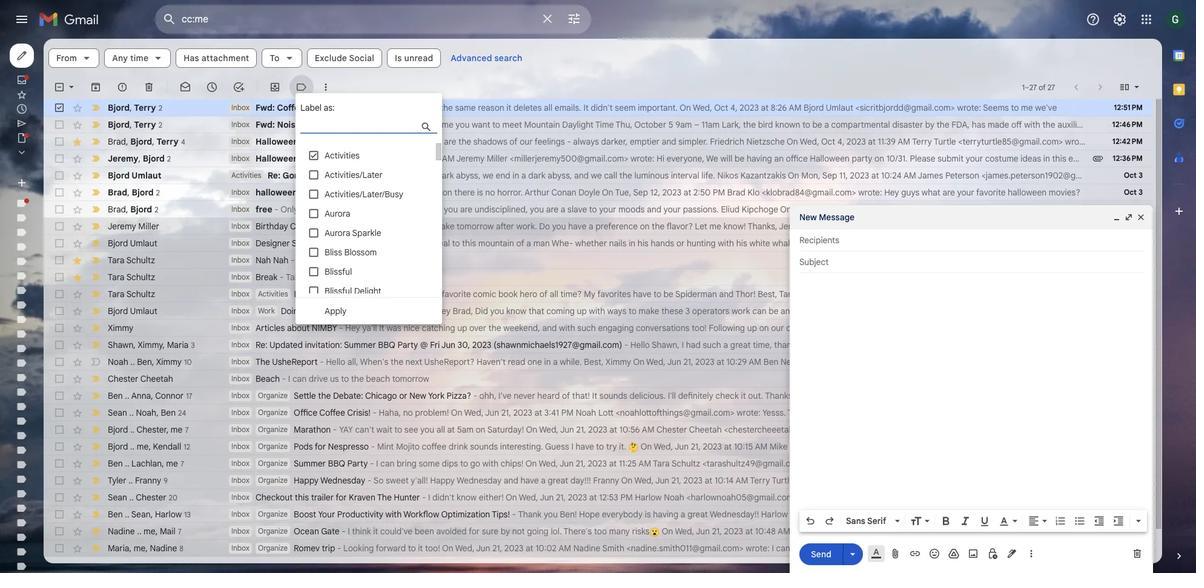 Task type: describe. For each thing, give the bounding box(es) containing it.
2 nah from the left
[[273, 255, 289, 266]]

halloween for halloween watching movie month!
[[256, 136, 299, 147]]

recipients
[[800, 235, 840, 246]]

18 inbox from the top
[[231, 408, 250, 417]]

inbox fwd: coffee break?
[[231, 102, 335, 113]]

jeremy for miller
[[108, 221, 136, 232]]

1:18
[[1019, 408, 1032, 419]]

1 abyss, from the left
[[456, 170, 481, 181]]

the left invite!
[[827, 340, 840, 351]]

wed, up activities/later
[[345, 153, 364, 164]]

organize for marathon
[[258, 425, 288, 434]]

i right the hey,
[[336, 221, 339, 232]]

know!
[[724, 221, 746, 232]]

2 his from the left
[[737, 238, 748, 249]]

1 horizontal spatial check
[[984, 442, 1007, 453]]

inbox re: updated invitation: summer bbq party @ fri jun 30, 2023 (shawnmichaels1927@gmail.com) - hello shawn, i had such a great time, thank you for the invite! sincerely,  maria on thu, jun 29, 2023 at 4:32 pm shawn michaels  <shawnmichaels1927
[[231, 340, 1197, 351]]

1 horizontal spatial didn't
[[591, 102, 613, 113]]

pods for nespresso
[[294, 442, 369, 453]]

row containing ximmy
[[44, 320, 1153, 337]]

discard draft ‪(⌘⇧d)‬ image
[[1132, 548, 1144, 560]]

wrote: down 10:48
[[746, 543, 770, 554]]

0 horizontal spatial coffee
[[277, 102, 304, 113]]

either!!
[[1060, 493, 1087, 503]]

1 horizontal spatial favorite
[[977, 187, 1006, 198]]

shawn,
[[652, 340, 680, 351]]

0 horizontal spatial email
[[357, 102, 378, 113]]

you up the break,
[[322, 255, 336, 266]]

row containing noah
[[44, 354, 1153, 371]]

see
[[405, 425, 418, 436]]

cell for settle the debate: chicago or new york pizza? - ohh, i've never heard of that! it sounds delicious. i'll definitely check  it out. thanks for sharing, anna! on wed, jun 21, 2023 at 4:10 pm anna  medina <medinaanna1994@gmail.com> wrote:
[[1109, 390, 1153, 402]]

am right 11:39
[[898, 136, 911, 147]]

inbox inside 'inbox designer shroud of turin - hey gary, i can't appeal to this mountain of a man whe- whether nails in  his hands or hunting with his white whale he is someone to no one best,  bjord'
[[231, 239, 250, 248]]

1 horizontal spatial best,
[[758, 289, 778, 300]]

1 vertical spatial that
[[975, 323, 991, 334]]

terry down <tarashultz49@gmail.com>
[[750, 476, 770, 486]]

inbox inside inbox birthday cake - hey, i can pick up the birthday cake tomorrow after work. do you have a  preference on the flavor? let me know! thanks, jer
[[231, 222, 250, 231]]

favorite
[[294, 289, 325, 300]]

to right someone at the right top of the page
[[856, 238, 864, 249]]

nietzsche
[[747, 136, 785, 147]]

wait!
[[798, 543, 816, 554]]

1 vertical spatial favorite
[[442, 289, 471, 300]]

on up delicious.
[[633, 357, 645, 368]]

0 vertical spatial or
[[677, 238, 685, 249]]

.. for office coffee crisis! - haha, no problem! on wed, jun 21, 2023 at 3:41 pm noah lott  <noahlottofthings@gmail.com> wrote: yesss. thanks for the quick response  ben. on wed, jun 21, 2023 at 1:18 pm chester cheetah <
[[129, 407, 134, 418]]

thank
[[774, 340, 796, 351]]

0 vertical spatial thank
[[297, 255, 320, 266]]

main menu image
[[15, 12, 29, 27]]

cell for inbox articles about nimby - hey ya'll it was nice catching up over the weekend, and with such engaging  conversations too! following up on our conversations about nimby, here's  some articles that really piqued my interest
[[1109, 322, 1153, 334]]

tyler
[[108, 475, 126, 486]]

want
[[472, 119, 490, 130]]

indent less ‪(⌘[)‬ image
[[1094, 516, 1106, 528]]

1 horizontal spatial too!
[[692, 323, 707, 334]]

1 horizontal spatial know
[[507, 306, 527, 317]]

10:56
[[620, 425, 640, 436]]

the down life
[[387, 221, 400, 232]]

2 horizontal spatial maria
[[906, 340, 927, 351]]

moods
[[619, 204, 645, 215]]

inbox inside "inbox free - only the disciplined ones in life are free. if you are undisciplined, you  are a slave to your moods and your passions. eliud kipchoge on wed, sep 13,  2023 at 1:58 pm brad klo <klobrad84@gmail.com"
[[231, 205, 250, 214]]

- right hunter
[[422, 493, 426, 503]]

1 vertical spatial coffee
[[319, 408, 345, 419]]

has attachment image
[[1092, 153, 1104, 165]]

2 wednesday from the left
[[457, 476, 502, 486]]

lol.
[[551, 526, 562, 537]]

2 vertical spatial my
[[930, 476, 941, 486]]

26 inbox from the top
[[231, 544, 250, 553]]

12 inbox from the top
[[231, 307, 250, 316]]

- right hero?
[[352, 289, 356, 300]]

3 for where there is no imagination there is no horror. arthur conan doyle on  tue, sep 12, 2023 at 2:50 pm brad klo <klobrad84@gmail.com> wrote: hey guys  what are your favorite halloween movies?
[[1139, 188, 1143, 197]]

2 abyss, from the left
[[548, 170, 572, 181]]

time inside dropdown button
[[130, 53, 149, 64]]

jun up guess
[[560, 425, 574, 436]]

jun up "indent less ‪(⌘[)‬" icon
[[1089, 459, 1103, 470]]

0 vertical spatial one
[[878, 238, 892, 249]]

inbox inside inbox articles about nimby - hey ya'll it was nice catching up over the weekend, and with such engaging  conversations too! following up on our conversations about nimby, here's  some articles that really piqued my interest
[[231, 324, 250, 333]]

have down "marathon - yay can't wait to see you all at 5am on saturday! on wed, jun 21, 2023 at  10:56 am chester cheetah <chestercheeetah@gmail.com> wrote: me too"
[[576, 442, 594, 453]]

0 horizontal spatial maria
[[108, 543, 129, 554]]

0 vertical spatial it
[[584, 102, 589, 113]]

at left '3:41'
[[535, 408, 542, 419]]

8
[[179, 544, 183, 553]]

disciplined
[[315, 204, 357, 215]]

1 horizontal spatial tomorrow
[[457, 221, 494, 232]]

17 inbox from the top
[[231, 391, 250, 400]]

0 vertical spatial activities
[[325, 150, 360, 161]]

sean down tyler
[[108, 492, 127, 503]]

.. up ben .. lachlan , me 7
[[130, 441, 135, 452]]

- right free
[[275, 204, 279, 215]]

3 jun 21 from the top
[[1123, 544, 1143, 553]]

7 row from the top
[[44, 201, 1153, 218]]

.. for inbox checkout this trailer for kraven the hunter - i didn't know either! on wed, jun 21, 2023 at 12:53 pm harlow noah  <harlownoah05@gmail.com> wrote: oh hmm, i didn't know that bullet train was  based on a book either!! on tue, jun 20,
[[129, 492, 134, 503]]

jun down guess
[[560, 459, 574, 470]]

25 row from the top
[[44, 506, 1197, 523]]

inbox halloween watching movie month! - thoughts are the shadows of our feelings - always darker, emptier and  simpler. friedrich nietzsche on wed, oct 4, 2023 at 11:39 am terry turtle  <terryturtle85@gmail.com> wrote: this is an
[[231, 136, 1127, 147]]

.. for boost your productivity with workflow optimization tips! - thank you ben! hope everybody is having a great wednesday!! harlow on tue,  jun 20, 2023 at 1:44 pm sean paul <sean.paul032000@gmail.com> wrote: on  tue, jun 20, 2023 at
[[125, 509, 129, 520]]

2 halloween from the left
[[1008, 187, 1047, 198]]

brad , bjord 2 for free
[[108, 204, 159, 215]]

to up nimby
[[322, 306, 330, 317]]

more send options image
[[847, 549, 859, 561]]

1 we from the left
[[483, 170, 494, 181]]

- left ohh,
[[474, 391, 477, 402]]

and down chips!
[[504, 476, 519, 486]]

2 vertical spatial an
[[781, 306, 790, 317]]

lark,
[[722, 119, 741, 130]]

ways
[[608, 306, 627, 317]]

in down (shawnmichaels1927@gmail.com) in the bottom of the page
[[544, 357, 551, 368]]

3 row from the top
[[44, 133, 1153, 150]]

0 horizontal spatial such
[[578, 323, 596, 334]]

i right gary,
[[398, 238, 400, 249]]

undo ‪(⌘z)‬ image
[[805, 516, 817, 528]]

redo ‪(⌘y)‬ image
[[824, 516, 836, 528]]

2023 right 13,
[[844, 204, 863, 215]]

2 vertical spatial activities
[[258, 290, 288, 299]]

friedrich
[[710, 136, 745, 147]]

12 row from the top
[[44, 286, 1153, 303]]

0 horizontal spatial know
[[457, 493, 477, 503]]

it.
[[619, 442, 627, 453]]

to right "us"
[[341, 374, 349, 385]]

am right 10:29
[[749, 357, 762, 368]]

more image
[[320, 81, 332, 93]]

wed, down 29,
[[967, 357, 986, 368]]

the down "all,"
[[351, 374, 364, 385]]

to right want
[[493, 119, 500, 130]]

on up jungle at the top left
[[332, 153, 343, 164]]

2023 down really
[[991, 340, 1010, 351]]

1 work from the left
[[409, 306, 428, 317]]

12:51 pm
[[1114, 103, 1143, 112]]

0 vertical spatial thu,
[[616, 119, 633, 130]]

of left turin
[[322, 238, 330, 249]]

1 vertical spatial tomorrow
[[392, 374, 430, 385]]

organize for happy wednesday
[[258, 476, 288, 485]]

wrote: down "<shawnmichaels1927"
[[1166, 391, 1190, 402]]

row containing chester cheetah
[[44, 371, 1153, 388]]

1 vertical spatial an
[[775, 153, 784, 164]]

while.
[[560, 357, 582, 368]]

4
[[181, 137, 185, 146]]

i right hmm,
[[863, 493, 866, 503]]

apply
[[325, 306, 347, 317]]

i left had
[[682, 340, 684, 351]]

jun 21 for thank you ben! hope everybody is having a great wednesday!! harlow on tue,  jun 20, 2023 at 1:44 pm sean paul <sean.paul032000@gmail.com> wrote: on  tue, jun 20, 2023 at
[[1123, 510, 1143, 519]]

wed, down shawn,
[[646, 357, 666, 368]]

oct down month!
[[366, 153, 380, 164]]

never
[[514, 391, 535, 402]]

greg
[[944, 543, 963, 554]]

21, up 'saturday!'
[[501, 408, 511, 419]]

office
[[294, 408, 317, 419]]

1 horizontal spatial great
[[688, 510, 708, 520]]

1 vertical spatial thanks
[[788, 408, 816, 419]]

am right 11:25
[[639, 459, 651, 470]]

2 vertical spatial that
[[914, 493, 930, 503]]

there,
[[852, 459, 875, 470]]

advanced search options image
[[562, 7, 586, 31]]

.. for settle the debate: chicago or new york pizza? - ohh, i've never heard of that! it sounds delicious. i'll definitely check  it out. thanks for sharing, anna! on wed, jun 21, 2023 at 4:10 pm anna  medina <medinaanna1994@gmail.com> wrote:
[[125, 390, 129, 401]]

ushereport
[[272, 357, 318, 368]]

18 row from the top
[[44, 388, 1190, 405]]

2023 up inbox checkout this trailer for kraven the hunter - i didn't know either! on wed, jun 21, 2023 at 12:53 pm harlow noah  <harlownoah05@gmail.com> wrote: oh hmm, i didn't know that bullet train was  based on a book either!! on tue, jun 20,
[[684, 476, 703, 486]]

row containing maria
[[44, 540, 1153, 557]]

aurora for aurora
[[325, 208, 350, 219]]

inbox inside inbox halloween party - on wed, oct 4, 2023 at 11:27 am jeremy miller <millerjeremy500@gmail.com>  wrote: hi everyone, we will be having an office halloween party on 10/31.  please submit your costume ideas in this email
[[231, 154, 250, 163]]

- mint mojito coffee drink sounds interesting. guess i have to try it.
[[369, 442, 629, 453]]

1 vertical spatial klo
[[927, 204, 939, 215]]

7 for lachlan
[[181, 460, 184, 469]]

mark as read image
[[179, 81, 191, 93]]

level
[[303, 119, 325, 130]]

on right 🤔 icon
[[641, 442, 652, 453]]

inbox birthday cake - hey, i can pick up the birthday cake tomorrow after work. do you have a  preference on the flavor? let me know! thanks, jer
[[231, 221, 792, 232]]

you down "same"
[[456, 119, 470, 130]]

wrote: down emptier
[[631, 153, 655, 164]]

tue, up indent more ‪(⌘])‬ image
[[1102, 493, 1118, 503]]

wrote: down 'great!' in the bottom right of the page
[[903, 476, 927, 486]]

indent more ‪(⌘])‬ image
[[1113, 516, 1125, 528]]

21, up gotta
[[976, 408, 985, 419]]

0 vertical spatial where
[[338, 187, 363, 198]]

0 vertical spatial now
[[1045, 442, 1061, 453]]

2 vertical spatial it
[[592, 391, 597, 402]]

search
[[495, 53, 523, 64]]

1 horizontal spatial we
[[706, 153, 718, 164]]

0 horizontal spatial shawn
[[108, 340, 133, 350]]

0 vertical spatial miller
[[487, 153, 508, 164]]

ben down time,
[[764, 357, 779, 368]]

2 vertical spatial all
[[437, 425, 445, 436]]

main content containing from
[[44, 39, 1197, 564]]

following
[[709, 323, 745, 334]]

the up ya'll
[[354, 306, 367, 317]]

drink
[[449, 442, 468, 453]]

pain?
[[828, 306, 849, 317]]

no right someone at the right top of the page
[[866, 238, 876, 249]]

cell for inbox re: updated invitation: summer bbq party @ fri jun 30, 2023 (shawnmichaels1927@gmail.com) - hello shawn, i had such a great time, thank you for the invite! sincerely,  maria on thu, jun 29, 2023 at 4:32 pm shawn michaels  <shawnmichaels1927
[[1040, 339, 1153, 351]]

2 horizontal spatial 4,
[[838, 136, 845, 147]]

pick
[[357, 221, 373, 232]]

0 horizontal spatial klo
[[748, 187, 760, 198]]

hey down pick
[[359, 238, 374, 249]]

brad , bjord , terry 4
[[108, 136, 185, 147]]

wed, right 🤔 icon
[[654, 442, 673, 453]]

favorites
[[598, 289, 631, 300]]

3 right these
[[686, 306, 690, 317]]

numbered list ‪(⌘⇧7)‬ image
[[1055, 516, 1067, 528]]

bird
[[758, 119, 773, 130]]

row containing nadine
[[44, 523, 1153, 540]]

2 make from the left
[[639, 306, 660, 317]]

tue, right "indent less ‪(⌘[)‬" icon
[[1121, 510, 1137, 520]]

sean up the bjord .. chester , me 7
[[108, 407, 127, 418]]

inbox inside inbox break - take a break, please.
[[231, 273, 250, 282]]

organize for pods for nespresso
[[258, 442, 288, 451]]

2 horizontal spatial know
[[892, 493, 912, 503]]

meet
[[503, 119, 522, 130]]

select
[[395, 119, 420, 130]]

cell for office coffee crisis! - haha, no problem! on wed, jun 21, 2023 at 3:41 pm noah lott  <noahlottofthings@gmail.com> wrote: yesss. thanks for the quick response  ben. on wed, jun 21, 2023 at 1:18 pm chester cheetah <
[[1109, 407, 1153, 419]]

right
[[988, 476, 1006, 486]]

great!
[[907, 459, 930, 470]]

exclude
[[315, 53, 347, 64]]

move to inbox image
[[269, 81, 281, 93]]

a down inbox checkout this trailer for kraven the hunter - i didn't know either! on wed, jun 21, 2023 at 12:53 pm harlow noah  <harlownoah05@gmail.com> wrote: oh hmm, i didn't know that bullet train was  based on a book either!! on tue, jun 20,
[[681, 510, 686, 520]]

in right end
[[513, 170, 519, 181]]

pods
[[294, 442, 313, 453]]

0 horizontal spatial book
[[499, 289, 518, 300]]

0 horizontal spatial too
[[594, 526, 607, 537]]

clear search image
[[536, 7, 560, 31]]

2 horizontal spatial shawn
[[1054, 340, 1080, 351]]

2023 right 12,
[[663, 187, 682, 198]]

brad for where there is no imagination there is no horror. arthur conan doyle on  tue, sep 12, 2023 at 2:50 pm brad klo <klobrad84@gmail.com> wrote: hey guys  what are your favorite halloween movies?
[[108, 187, 127, 198]]

wed, up <nadine.smith011@gmail.com>
[[675, 526, 694, 537]]

at right more formatting options icon
[[1191, 510, 1197, 520]]

important.
[[638, 102, 678, 113]]

kipchoge
[[742, 204, 779, 215]]

Message Body text field
[[800, 279, 1144, 507]]

0 vertical spatial having
[[747, 153, 772, 164]]

19 row from the top
[[44, 405, 1153, 422]]

2023 down '4:32' at the bottom right of the page
[[1016, 357, 1035, 368]]

sparkle
[[352, 228, 381, 239]]

oct up pop out icon
[[1124, 188, 1137, 197]]

1 27 of 27
[[1023, 83, 1056, 92]]

inbox inside inbox halloween watching movie month! - thoughts are the shadows of our feelings - always darker, emptier and  simpler. friedrich nietzsche on wed, oct 4, 2023 at 11:39 am terry turtle  <terryturtle85@gmail.com> wrote: this is an
[[231, 137, 250, 146]]

21, up ben.
[[915, 391, 925, 402]]

sharing,
[[808, 391, 839, 402]]

0 vertical spatial check
[[716, 391, 739, 402]]

20 inbox from the top
[[231, 442, 250, 451]]

1 horizontal spatial thank
[[518, 510, 542, 520]]

cell for inbox beach - i can drive us to the beach tomorrow
[[1109, 373, 1153, 385]]

0 horizontal spatial best,
[[584, 357, 604, 368]]

inbox inside 'inbox the ushereport - hello all, when's the next ushereport? haven't read one in a while. best,  ximmy on wed, jun 21, 2023 at 10:29 am ben nelson  <ben.nelson1980@gmail.com> wrote: on wed, jun 21, 2023 at 12:44'
[[231, 357, 250, 367]]

is unread button
[[387, 48, 441, 68]]

aurora sparkle
[[325, 228, 381, 239]]

0 horizontal spatial nadine
[[108, 526, 135, 537]]

22 row from the top
[[44, 456, 1153, 473]]

a right take
[[306, 272, 311, 283]]

of down work.
[[516, 238, 525, 249]]

1 horizontal spatial maria
[[167, 340, 189, 350]]

11 row from the top
[[44, 269, 1153, 286]]

chester up ben .. anna , connor 17
[[108, 374, 138, 385]]

guys
[[902, 187, 920, 198]]

arthur
[[525, 187, 550, 198]]

2 horizontal spatial nadine
[[574, 543, 601, 554]]

ya'll
[[362, 323, 377, 334]]

0 vertical spatial bbq
[[378, 340, 396, 351]]

with down know!
[[718, 238, 734, 249]]

1 horizontal spatial shawn
[[793, 526, 818, 537]]

inbox inside "inbox nah nah - thank you for your order."
[[231, 256, 250, 265]]

1 vertical spatial hello
[[326, 357, 345, 368]]

new inside dialog
[[800, 212, 817, 223]]

cell for inbox designer shroud of turin - hey gary, i can't appeal to this mountain of a man whe- whether nails in  his hands or hunting with his white whale he is someone to no one best,  bjord
[[1109, 237, 1153, 250]]

13 row from the top
[[44, 303, 1153, 320]]

snooze image
[[206, 81, 218, 93]]

bjord .. chester , me 7
[[108, 424, 189, 435]]

ximmy up noah .. ben , ximmy 10
[[138, 340, 163, 350]]

hunter
[[394, 493, 420, 503]]

cell for inbox nah nah - thank you for your order.
[[1109, 254, 1153, 267]]

2 we from the left
[[591, 170, 602, 181]]

inbox inside inbox beach - i can drive us to the beach tomorrow
[[231, 374, 250, 384]]

tara schultz for inbox break - take a break, please.
[[108, 272, 155, 283]]

1 conversations from the left
[[636, 323, 690, 334]]

nespresso
[[328, 442, 369, 453]]

nimby,
[[867, 323, 894, 334]]

re: for re: gorge of the jungle
[[268, 170, 281, 181]]

the down inbox beach - i can drive us to the beach tomorrow
[[318, 391, 331, 402]]

brad for thoughts are the shadows of our feelings - always darker, emptier and  simpler. friedrich nietzsche on wed, oct 4, 2023 at 11:39 am terry turtle  <terryturtle85@gmail.com> wrote: this is an
[[108, 136, 126, 147]]

add to tasks image
[[233, 81, 245, 93]]

wrote: up 1:58
[[859, 187, 882, 198]]

underline ‪(⌘u)‬ image
[[979, 516, 991, 528]]

1 vertical spatial such
[[703, 340, 722, 351]]

inbox fwd: noise level - proposed times select the time you want to meet mountain daylight time thu,  october 5 9am – 11am lark, the bird known to be a compartmental disaster by  the fda, has made off with the auxiliary reactor
[[231, 119, 1120, 130]]

😮 image
[[650, 528, 660, 538]]

doing this to make the operators work
[[281, 306, 428, 317]]

3 for we come from a dark abyss, we end in a dark abyss, and we call the luminous  interval life. nikos kazantzakis on mon, sep 11, 2023 at 10:24 am james  peterson <james.peterson1902@gmail.com> wrote:
[[1139, 171, 1143, 180]]

2023 down compartmental
[[847, 136, 866, 147]]

1 horizontal spatial email
[[1069, 153, 1089, 164]]

insert link ‪(⌘k)‬ image
[[909, 548, 921, 560]]

2 horizontal spatial didn't
[[868, 493, 890, 503]]

re: for re: updated invitation: summer bbq party @ fri jun 30, 2023 (shawnmichaels1927@gmail.com)
[[256, 340, 268, 351]]

tara schultz for favorite hero? - hey ben, what's your favorite comic book hero of all time? my favorites  have to be spiderman and thor! best, tara
[[108, 289, 155, 300]]

chester up ben .. sean , harlow 13
[[136, 492, 166, 503]]

0 vertical spatial too
[[888, 425, 901, 436]]

0 horizontal spatial it
[[379, 323, 384, 334]]

0 horizontal spatial or
[[399, 391, 407, 402]]

cake
[[437, 221, 455, 232]]

21, up ben!
[[556, 493, 566, 503]]

1 horizontal spatial nadine
[[150, 543, 177, 554]]

0 horizontal spatial anna
[[131, 390, 151, 401]]

0 vertical spatial hello
[[631, 340, 650, 351]]

bjord umlaut for re:
[[108, 170, 161, 181]]

row containing jeremy
[[44, 150, 1153, 167]]

0 vertical spatial can't
[[402, 238, 422, 249]]

any time
[[112, 53, 149, 64]]

ben up tyler
[[108, 458, 123, 469]]

2 horizontal spatial great
[[731, 340, 751, 351]]

on left 29,
[[929, 340, 941, 351]]

10:15
[[734, 442, 753, 453]]

1 vertical spatial by
[[501, 526, 510, 537]]

0 vertical spatial an
[[1118, 136, 1127, 147]]

sans serif option
[[844, 516, 893, 528]]

insert signature image
[[1006, 548, 1018, 560]]

2 vertical spatial 4,
[[382, 153, 390, 164]]

2 work from the left
[[732, 306, 751, 317]]

preference
[[596, 221, 638, 232]]

pop out image
[[1124, 213, 1134, 222]]

cell for inbox checkout this trailer for kraven the hunter - i didn't know either! on wed, jun 21, 2023 at 12:53 pm harlow noah  <harlownoah05@gmail.com> wrote: oh hmm, i didn't know that bullet train was  based on a book either!! on tue, jun 20,
[[1109, 492, 1153, 504]]

be right known
[[813, 119, 823, 130]]

same
[[455, 102, 476, 113]]

0 vertical spatial by
[[926, 119, 935, 130]]

bliss
[[325, 247, 342, 258]]

hey left ya'll
[[345, 323, 360, 334]]

whale
[[773, 238, 795, 249]]

me right let
[[710, 221, 722, 232]]

on down the pizza?
[[451, 408, 462, 419]]

report spam image
[[116, 81, 128, 93]]

1 horizontal spatial some
[[922, 323, 943, 334]]

wed, up 5am
[[464, 408, 484, 419]]

1 27 from the left
[[1030, 83, 1037, 92]]

halloween for halloween party
[[256, 153, 299, 164]]

0 horizontal spatial sounds
[[470, 442, 498, 453]]

2 row from the top
[[44, 116, 1153, 133]]

2 horizontal spatial sounds
[[877, 459, 905, 470]]

25 inbox from the top
[[231, 527, 250, 536]]

2023 down lott
[[588, 425, 608, 436]]

your down the peterson
[[958, 187, 975, 198]]

1 horizontal spatial the
[[377, 493, 392, 503]]

chester down <noahlottofthings@gmail.com>
[[657, 425, 687, 436]]

1 horizontal spatial thu,
[[942, 340, 959, 351]]

and up doyle
[[574, 170, 589, 181]]

break
[[256, 272, 278, 283]]

3 21 from the top
[[1137, 544, 1143, 553]]

not
[[512, 526, 525, 537]]

paul
[[936, 510, 953, 520]]

party
[[852, 153, 873, 164]]

1 vertical spatial we
[[372, 170, 384, 181]]

1 horizontal spatial where
[[931, 459, 957, 470]]

1 nah from the left
[[256, 255, 271, 266]]

what
[[922, 187, 941, 198]]

activities re: gorge of the jungle - we come from a dark abyss, we end in a dark abyss, and we call the luminous  interval life. nikos kazantzakis on mon, sep 11, 2023 at 10:24 am james  peterson <james.peterson1902@gmail.com> wrote:
[[231, 170, 1141, 181]]

30,
[[458, 340, 470, 351]]

0 vertical spatial was
[[387, 323, 402, 334]]

sure
[[482, 526, 499, 537]]

1 vertical spatial party
[[398, 340, 418, 351]]

20 row from the top
[[44, 422, 1153, 439]]

- left mint
[[371, 442, 375, 453]]

1 horizontal spatial summer
[[344, 340, 376, 351]]

train
[[956, 493, 974, 503]]

formatting options toolbar
[[800, 511, 1147, 533]]

schultz for favorite hero? - hey ben, what's your favorite comic book hero of all time? my favorites  have to be spiderman and thor! best, tara
[[126, 289, 155, 300]]

interest
[[1059, 323, 1088, 334]]

hey brad, did you know that coming up with ways to make these 3 operators  work can be an absolute pain?
[[436, 306, 849, 317]]

inbox inside inbox fwd: noise level - proposed times select the time you want to meet mountain daylight time thu,  october 5 9am – 11am lark, the bird known to be a compartmental disaster by  the fda, has made off with the auxiliary reactor
[[231, 120, 250, 129]]

jun down shawn,
[[667, 357, 681, 368]]

11 inbox from the top
[[231, 290, 250, 299]]

3 inside shawn , ximmy , maria 3
[[191, 341, 195, 350]]

10:24
[[882, 170, 902, 181]]

1:58
[[875, 204, 890, 215]]

ximmy down engaging
[[606, 357, 631, 368]]

organize for office coffee crisis!
[[258, 408, 288, 417]]

me left we've
[[1021, 102, 1033, 113]]

bliss blossom
[[325, 247, 377, 258]]

inbox break - take a break, please.
[[231, 272, 366, 283]]

2 horizontal spatial best,
[[894, 238, 914, 249]]

0 horizontal spatial 20,
[[837, 510, 850, 520]]

tips!
[[492, 510, 510, 520]]

0 vertical spatial thanks
[[765, 391, 793, 402]]

undisciplined,
[[475, 204, 528, 215]]

i left think
[[348, 526, 350, 537]]

more options image
[[1028, 548, 1035, 560]]

1 happy from the left
[[294, 476, 319, 486]]

- left so
[[368, 476, 372, 486]]

oct 3 for we come from a dark abyss, we end in a dark abyss, and we call the luminous  interval life. nikos kazantzakis on mon, sep 11, 2023 at 10:24 am james  peterson <james.peterson1902@gmail.com> wrote:
[[1124, 171, 1143, 180]]

24 row from the top
[[44, 490, 1153, 506]]

0 horizontal spatial harlow
[[155, 509, 182, 520]]

1 horizontal spatial sounds
[[600, 391, 628, 402]]

did
[[475, 306, 488, 317]]

- right nimby
[[339, 323, 343, 334]]

<sicritbjordd@gmail.com>
[[856, 102, 955, 113]]

party for wed,
[[301, 153, 323, 164]]

0 horizontal spatial can't
[[355, 425, 374, 436]]

brad for only the disciplined ones in life are free. if you are undisciplined, you  are a slave to your moods and your passions. eliud kipchoge on wed, sep 13,  2023 at 1:58 pm brad klo <klobrad84@gmail.com
[[108, 204, 126, 215]]

0 horizontal spatial will
[[721, 153, 733, 164]]

terry left the 4
[[157, 136, 179, 147]]

optimization
[[441, 510, 490, 520]]

7 for me
[[178, 527, 182, 536]]

1 horizontal spatial 20,
[[1136, 493, 1148, 503]]

1 horizontal spatial 4,
[[731, 102, 738, 113]]



Task type: locate. For each thing, give the bounding box(es) containing it.
to down been
[[408, 543, 416, 554]]

ocean
[[294, 526, 319, 537]]

Search mail text field
[[182, 13, 533, 25]]

maria up 10
[[167, 340, 189, 350]]

jun 21 for i think it could've been avoided for sure by not going lol. there's too  many risks
[[1123, 527, 1143, 536]]

1 dark from the left
[[437, 170, 454, 181]]

0 vertical spatial 4,
[[731, 102, 738, 113]]

0 horizontal spatial that
[[529, 306, 544, 317]]

2 organize from the top
[[258, 408, 288, 417]]

7 inside nadine .. me , mail 7
[[178, 527, 182, 536]]

and left thor! on the right bottom of page
[[719, 289, 734, 300]]

1 horizontal spatial having
[[747, 153, 772, 164]]

wrote: down 'jones'
[[809, 459, 833, 470]]

row containing tyler
[[44, 473, 1153, 490]]

at left 4:10
[[948, 391, 956, 402]]

go
[[470, 459, 480, 470]]

None search field
[[155, 5, 591, 34]]

hi
[[657, 153, 665, 164]]

sean
[[108, 407, 127, 418], [108, 492, 127, 503], [131, 509, 151, 520], [915, 510, 934, 520]]

2
[[159, 103, 162, 112], [159, 120, 162, 129], [167, 154, 171, 163], [156, 188, 160, 197], [155, 205, 159, 214]]

oct 3 for only the disciplined ones in life are free. if you are undisciplined, you  are a slave to your moods and your passions. eliud kipchoge on wed, sep 13,  2023 at 1:58 pm brad klo <klobrad84@gmail.com
[[1124, 205, 1143, 214]]

exclude social
[[315, 53, 374, 64]]

1 horizontal spatial abyss,
[[548, 170, 572, 181]]

1 horizontal spatial dark
[[529, 170, 546, 181]]

2 there from the left
[[455, 187, 475, 198]]

favorite hero? - hey ben, what's your favorite comic book hero of all time? my favorites  have to be spiderman and thor! best, tara
[[294, 289, 796, 300]]

bjord umlaut for designer
[[108, 238, 157, 249]]

insert emoji ‪(⌘⇧2)‬ image
[[929, 548, 941, 560]]

going
[[527, 526, 549, 537]]

2 horizontal spatial that
[[975, 323, 991, 334]]

me up ben .. lachlan , me 7
[[137, 441, 149, 452]]

0 vertical spatial time
[[130, 53, 149, 64]]

1 horizontal spatial <terryturtle85@gmail.com>
[[959, 136, 1063, 147]]

wed, up –
[[693, 102, 712, 113]]

2 vertical spatial great
[[688, 510, 708, 520]]

activities up free
[[231, 171, 262, 180]]

11,
[[840, 170, 848, 181]]

<shawnmichaels1927
[[1118, 340, 1197, 351]]

schultz for inbox break - take a break, please.
[[126, 272, 155, 283]]

8 organize from the top
[[258, 527, 288, 536]]

out
[[1009, 442, 1022, 453]]

time
[[130, 53, 149, 64], [437, 119, 454, 130]]

0 horizontal spatial franny
[[135, 475, 161, 486]]

bulleted list ‪(⌘⇧8)‬ image
[[1074, 516, 1086, 528]]

quick
[[846, 408, 866, 419]]

at left the 10:56
[[610, 425, 617, 436]]

21 for thank you ben! hope everybody is having a great wednesday!! harlow on tue,  jun 20, 2023 at 1:44 pm sean paul <sean.paul032000@gmail.com> wrote: on  tue, jun 20, 2023 at
[[1137, 510, 1143, 519]]

1 vertical spatial michaels
[[820, 526, 854, 537]]

0 vertical spatial such
[[578, 323, 596, 334]]

cell for inbox the ushereport - hello all, when's the next ushereport? haven't read one in a while. best,  ximmy on wed, jun 21, 2023 at 10:29 am ben nelson  <ben.nelson1980@gmail.com> wrote: on wed, jun 21, 2023 at 12:44
[[1109, 356, 1153, 368]]

jeremy for ,
[[108, 153, 138, 164]]

inbox nah nah - thank you for your order.
[[231, 255, 393, 266]]

full
[[974, 476, 986, 486]]

1 horizontal spatial we
[[591, 170, 602, 181]]

next
[[406, 357, 422, 368]]

1 operators from the left
[[369, 306, 407, 317]]

of down meet
[[510, 136, 518, 147]]

row
[[44, 99, 1153, 116], [44, 116, 1153, 133], [44, 133, 1153, 150], [44, 150, 1153, 167], [44, 167, 1153, 184], [44, 184, 1153, 201], [44, 201, 1153, 218], [44, 218, 1153, 235], [44, 235, 1153, 252], [44, 252, 1153, 269], [44, 269, 1153, 286], [44, 286, 1153, 303], [44, 303, 1153, 320], [44, 320, 1153, 337], [44, 337, 1197, 354], [44, 354, 1153, 371], [44, 371, 1153, 388], [44, 388, 1190, 405], [44, 405, 1153, 422], [44, 422, 1153, 439], [44, 439, 1153, 456], [44, 456, 1153, 473], [44, 473, 1153, 490], [44, 490, 1153, 506], [44, 506, 1197, 523], [44, 523, 1153, 540], [44, 540, 1153, 557]]

1 horizontal spatial book
[[1038, 493, 1058, 503]]

cell
[[1109, 237, 1153, 250], [1109, 254, 1153, 267], [1109, 288, 1153, 301], [1109, 305, 1153, 317], [1109, 322, 1153, 334], [1040, 339, 1153, 351], [1109, 356, 1153, 368], [1109, 373, 1153, 385], [1109, 390, 1153, 402], [1109, 407, 1153, 419], [1109, 424, 1153, 436], [1109, 441, 1153, 453], [1109, 458, 1153, 470], [1109, 475, 1153, 487], [1109, 492, 1153, 504]]

about up invite!
[[842, 323, 865, 334]]

1 horizontal spatial operators
[[692, 306, 730, 317]]

1 vertical spatial book
[[1038, 493, 1058, 503]]

24 inbox from the top
[[231, 510, 250, 519]]

umlaut for re: gorge of the jungle
[[132, 170, 161, 181]]

engaging
[[598, 323, 634, 334]]

klo
[[748, 187, 760, 198], [927, 204, 939, 215]]

1 vertical spatial time
[[437, 119, 454, 130]]

or
[[677, 238, 685, 249], [399, 391, 407, 402]]

from button
[[48, 48, 99, 68]]

bjord
[[108, 102, 130, 113], [804, 102, 824, 113], [108, 119, 130, 130], [130, 136, 152, 147], [143, 153, 165, 164], [108, 170, 130, 181], [132, 187, 154, 198], [130, 204, 152, 215], [108, 238, 128, 249], [916, 238, 936, 249], [108, 306, 128, 317], [108, 424, 128, 435], [108, 441, 128, 452]]

8 row from the top
[[44, 218, 1153, 235]]

for left invite!
[[814, 340, 825, 351]]

insert files using drive image
[[948, 548, 960, 560]]

2 27 from the left
[[1048, 83, 1056, 92]]

navigation
[[0, 39, 145, 574]]

0 vertical spatial my
[[344, 102, 355, 113]]

and
[[662, 136, 677, 147], [574, 170, 589, 181], [647, 204, 662, 215], [719, 289, 734, 300], [542, 323, 557, 334], [504, 476, 519, 486]]

organize for ocean gate
[[258, 527, 288, 536]]

been
[[415, 526, 434, 537]]

cell for summer bbq party - i can bring some dips to go with chips! on wed, jun 21, 2023 at 11:25 am  tara schultz <tarashultz49@gmail.com> wrote: hey there, sounds great! where  will this be located? tara on wed, jun 21,
[[1109, 458, 1153, 470]]

1 his from the left
[[638, 238, 649, 249]]

- left the haha,
[[373, 408, 377, 419]]

organize for boost your productivity with workflow optimization tips!
[[258, 510, 288, 519]]

oct down 12:36 pm
[[1124, 171, 1137, 180]]

such right had
[[703, 340, 722, 351]]

2 for fwd: noise level
[[159, 120, 162, 129]]

9 organize from the top
[[258, 544, 288, 553]]

0 horizontal spatial having
[[653, 510, 679, 520]]

6 organize from the top
[[258, 476, 288, 485]]

7 organize from the top
[[258, 510, 288, 519]]

label as:
[[301, 102, 335, 113]]

to left go
[[460, 459, 468, 470]]

None checkbox
[[53, 81, 65, 93], [53, 102, 65, 114], [53, 119, 65, 131], [53, 136, 65, 148], [53, 153, 65, 165], [53, 204, 65, 216], [53, 237, 65, 250], [53, 288, 65, 301], [53, 322, 65, 334], [53, 339, 65, 351], [53, 390, 65, 402], [53, 441, 65, 453], [53, 458, 65, 470], [53, 509, 65, 521], [53, 81, 65, 93], [53, 102, 65, 114], [53, 119, 65, 131], [53, 136, 65, 148], [53, 153, 65, 165], [53, 204, 65, 216], [53, 237, 65, 250], [53, 288, 65, 301], [53, 322, 65, 334], [53, 339, 65, 351], [53, 390, 65, 402], [53, 441, 65, 453], [53, 458, 65, 470], [53, 509, 65, 521]]

2 inbox from the top
[[231, 120, 250, 129]]

party
[[301, 153, 323, 164], [398, 340, 418, 351], [348, 459, 368, 470]]

2023 down not
[[505, 543, 524, 554]]

on right "indent less ‪(⌘[)‬" icon
[[1108, 510, 1119, 520]]

anna left medina
[[990, 391, 1010, 402]]

8 inbox from the top
[[231, 239, 250, 248]]

me down ben .. sean , harlow 13
[[144, 526, 156, 537]]

1 horizontal spatial happy
[[430, 476, 455, 486]]

on down avoided
[[442, 543, 454, 554]]

on left undo ‪(⌘z)‬ image
[[790, 510, 802, 520]]

oct 3 down 12:36 pm
[[1124, 171, 1143, 180]]

0 horizontal spatial summer
[[294, 459, 326, 470]]

0 horizontal spatial check
[[716, 391, 739, 402]]

gate
[[321, 526, 340, 537]]

0 vertical spatial coffee
[[277, 102, 304, 113]]

with left ways on the right of the page
[[589, 306, 605, 317]]

know
[[507, 306, 527, 317], [457, 493, 477, 503], [892, 493, 912, 503]]

5 organize from the top
[[258, 459, 288, 468]]

0 horizontal spatial <terryturtle85@gmail.com>
[[797, 476, 901, 486]]

7 inbox from the top
[[231, 222, 250, 231]]

bold ‪(⌘b)‬ image
[[940, 516, 952, 528]]

0 horizontal spatial some
[[419, 459, 440, 470]]

for left sharing,
[[795, 391, 806, 402]]

16 row from the top
[[44, 354, 1153, 371]]

1 vertical spatial now
[[1008, 476, 1024, 486]]

will down gotta
[[959, 459, 971, 470]]

happy wednesday - so sweet y'all! happy wednesday and have a great day!!! franny on wed, jun  21, 2023 at 10:14 am terry turtle <terryturtle85@gmail.com> wrote: my heart  is full right now
[[294, 476, 1026, 486]]

minimize image
[[1112, 213, 1122, 222]]

man
[[534, 238, 550, 249]]

emptier
[[630, 136, 660, 147]]

support image
[[1086, 12, 1101, 27]]

about down doing
[[287, 323, 310, 334]]

9 row from the top
[[44, 235, 1153, 252]]

wed, down guess
[[539, 459, 558, 470]]

up right pick
[[375, 221, 385, 232]]

our down meet
[[520, 136, 533, 147]]

1 oct 3 from the top
[[1124, 171, 1143, 180]]

4 row from the top
[[44, 150, 1153, 167]]

organize for summer bbq party
[[258, 459, 288, 468]]

inbox beach - i can drive us to the beach tomorrow
[[231, 374, 430, 385]]

a left "while." at bottom left
[[553, 357, 558, 368]]

1 jun 21 from the top
[[1123, 510, 1143, 519]]

0 horizontal spatial cheetah
[[140, 374, 173, 385]]

cell for marathon - yay can't wait to see you all at 5am on saturday! on wed, jun 21, 2023 at  10:56 am chester cheetah <chestercheeetah@gmail.com> wrote: me too
[[1109, 424, 1153, 436]]

tomorrow down next
[[392, 374, 430, 385]]

- left yay at the left bottom
[[333, 425, 337, 436]]

this up boost
[[295, 493, 309, 503]]

21, down on wed, jun 21, 2023 at 10:48 am shawn michaels  <shawnmichaels1927@gmail.com> wrote: i believe this
[[868, 543, 878, 554]]

0 horizontal spatial great
[[548, 476, 568, 486]]

on  wed, jun 21, 2023 at 10:15 am mike jones <mikejones41905@gmail.com> wrote:  gotta check out philz now
[[639, 442, 1063, 453]]

2 inside the jeremy , bjord 2
[[167, 154, 171, 163]]

- left the hey,
[[312, 221, 316, 232]]

1 horizontal spatial 27
[[1048, 83, 1056, 92]]

fwd: for fwd: noise level
[[256, 119, 275, 130]]

.. for inbox the ushereport - hello all, when's the next ushereport? haven't read one in a while. best,  ximmy on wed, jun 21, 2023 at 10:29 am ben nelson  <ben.nelson1980@gmail.com> wrote: on wed, jun 21, 2023 at 12:44
[[130, 357, 135, 367]]

0 horizontal spatial make
[[332, 306, 352, 317]]

21, down had
[[684, 357, 693, 368]]

pm right '3:41'
[[561, 408, 574, 419]]

bjord umlaut up shawn , ximmy , maria 3
[[108, 306, 157, 317]]

thank down shroud
[[297, 255, 320, 266]]

on right chips!
[[526, 459, 537, 470]]

new message dialog
[[790, 205, 1154, 574]]

1 vertical spatial my
[[584, 289, 596, 300]]

13 inbox from the top
[[231, 324, 250, 333]]

crisis!
[[347, 408, 371, 419]]

0 horizontal spatial time
[[130, 53, 149, 64]]

2 happy from the left
[[430, 476, 455, 486]]

can down thor! on the right bottom of page
[[753, 306, 767, 317]]

time inside "row"
[[437, 119, 454, 130]]

6 row from the top
[[44, 184, 1153, 201]]

1 vertical spatial jun 21
[[1123, 527, 1143, 536]]

sounds down <mikejones41905@gmail.com>
[[877, 459, 905, 470]]

1 horizontal spatial was
[[977, 493, 991, 503]]

0 horizontal spatial party
[[301, 153, 323, 164]]

hero?
[[327, 289, 350, 300]]

heard
[[538, 391, 560, 402]]

row containing shawn
[[44, 337, 1197, 354]]

we
[[706, 153, 718, 164], [372, 170, 384, 181]]

row containing jeremy miller
[[44, 218, 1153, 235]]

blissful for blissful
[[325, 267, 352, 277]]

chips!
[[501, 459, 524, 470]]

with right go
[[483, 459, 499, 470]]

1 row from the top
[[44, 99, 1153, 116]]

summer up "all,"
[[344, 340, 376, 351]]

peterson
[[946, 170, 980, 181]]

1 there from the left
[[365, 187, 385, 198]]

0 vertical spatial <terryturtle85@gmail.com>
[[959, 136, 1063, 147]]

0 vertical spatial party
[[301, 153, 323, 164]]

0 vertical spatial jun 21
[[1123, 510, 1143, 519]]

jun down 'oh'
[[821, 510, 835, 520]]

oct down compartmental
[[821, 136, 836, 147]]

activities inside activities re: gorge of the jungle - we come from a dark abyss, we end in a dark abyss, and we call the luminous  interval life. nikos kazantzakis on mon, sep 11, 2023 at 10:24 am james  peterson <james.peterson1902@gmail.com> wrote:
[[231, 171, 262, 180]]

1 tara schultz from the top
[[108, 255, 155, 266]]

7 inside ben .. lachlan , me 7
[[181, 460, 184, 469]]

archive image
[[90, 81, 102, 93]]

harlow up 10:48
[[761, 510, 788, 520]]

ideas
[[1021, 153, 1042, 164]]

jun 21 right "indent less ‪(⌘[)‬" icon
[[1123, 510, 1143, 519]]

1 vertical spatial too!
[[425, 543, 440, 554]]

0 horizontal spatial there
[[365, 187, 385, 198]]

submit
[[938, 153, 964, 164]]

2 aurora from the top
[[325, 228, 350, 239]]

10 inbox from the top
[[231, 273, 250, 282]]

1 horizontal spatial my
[[584, 289, 596, 300]]

0 horizontal spatial our
[[520, 136, 533, 147]]

2 bjord umlaut from the top
[[108, 238, 157, 249]]

aug 28
[[1121, 273, 1143, 282]]

2 for halloween party
[[167, 154, 171, 163]]

make up inbox articles about nimby - hey ya'll it was nice catching up over the weekend, and with such engaging  conversations too! following up on our conversations about nimby, here's  some articles that really piqued my interest
[[639, 306, 660, 317]]

fri
[[430, 340, 440, 351]]

0 horizontal spatial halloween
[[256, 187, 298, 198]]

sep left 12,
[[633, 187, 648, 198]]

0 vertical spatial too!
[[692, 323, 707, 334]]

3:41
[[545, 408, 559, 419]]

2 jun 21 from the top
[[1123, 527, 1143, 536]]

oct 3 for where there is no imagination there is no horror. arthur conan doyle on  tue, sep 12, 2023 at 2:50 pm brad klo <klobrad84@gmail.com> wrote: hey guys  what are your favorite halloween movies?
[[1124, 188, 1143, 197]]

21 inbox from the top
[[231, 459, 250, 468]]

cell for favorite hero? - hey ben, what's your favorite comic book hero of all time? my favorites  have to be spiderman and thor! best, tara
[[1109, 288, 1153, 301]]

for down turin
[[338, 255, 349, 266]]

thu, down seem
[[616, 119, 633, 130]]

15 inbox from the top
[[231, 357, 250, 367]]

10 row from the top
[[44, 252, 1153, 269]]

nadine .. me , mail 7
[[108, 526, 182, 537]]

jun down indent more ‪(⌘])‬ image
[[1123, 544, 1135, 553]]

great up 10:29
[[731, 340, 751, 351]]

1 vertical spatial check
[[984, 442, 1007, 453]]

Label-as menu open text field
[[301, 119, 460, 134]]

wrote: down articles at the bottom right of page
[[928, 357, 952, 368]]

2023 down inbox re: updated invitation: summer bbq party @ fri jun 30, 2023 (shawnmichaels1927@gmail.com) - hello shawn, i had such a great time, thank you for the invite! sincerely,  maria on thu, jun 29, 2023 at 4:32 pm shawn michaels  <shawnmichaels1927
[[696, 357, 715, 368]]

activities down break
[[258, 290, 288, 299]]

0 vertical spatial sounds
[[600, 391, 628, 402]]

(shawnmichaels1927@gmail.com)
[[494, 340, 622, 351]]

7 inside the bjord .. chester , me 7
[[185, 426, 189, 435]]

1 vertical spatial it
[[379, 323, 384, 334]]

conversations up shawn,
[[636, 323, 690, 334]]

organize for settle the debate: chicago or new york pizza?
[[258, 391, 288, 400]]

1 vertical spatial 4,
[[838, 136, 845, 147]]

1 vertical spatial bjord umlaut
[[108, 238, 157, 249]]

emails.
[[555, 102, 582, 113]]

0 vertical spatial oct 3
[[1124, 171, 1143, 180]]

italic ‪(⌘i)‬ image
[[960, 516, 972, 528]]

on up tips! at the bottom of the page
[[506, 493, 517, 503]]

me
[[874, 425, 886, 436]]

an left absolute
[[781, 306, 790, 317]]

inbox inside inbox re: updated invitation: summer bbq party @ fri jun 30, 2023 (shawnmichaels1927@gmail.com) - hello shawn, i had such a great time, thank you for the invite! sincerely,  maria on thu, jun 29, 2023 at 4:32 pm shawn michaels  <shawnmichaels1927
[[231, 340, 250, 350]]

23 inbox from the top
[[231, 493, 250, 502]]

on up office
[[787, 136, 798, 147]]

1 vertical spatial cheetah
[[1081, 408, 1114, 419]]

0 vertical spatial some
[[922, 323, 943, 334]]

blissful for blissful delight
[[325, 286, 352, 297]]

1 horizontal spatial will
[[959, 459, 971, 470]]

1 horizontal spatial that
[[914, 493, 930, 503]]

- left take
[[280, 272, 284, 283]]

tab list
[[1163, 39, 1197, 530]]

cell for happy wednesday - so sweet y'all! happy wednesday and have a great day!!! franny on wed, jun  21, 2023 at 10:14 am terry turtle <terryturtle85@gmail.com> wrote: my heart  is full right now
[[1109, 475, 1153, 487]]

daylight
[[562, 119, 594, 130]]

3 organize from the top
[[258, 425, 288, 434]]

22 inbox from the top
[[231, 476, 250, 485]]

5 row from the top
[[44, 167, 1153, 184]]

best, right thor! on the right bottom of page
[[758, 289, 778, 300]]

2 for free
[[155, 205, 159, 214]]

more formatting options image
[[1133, 516, 1145, 528]]

1 horizontal spatial cheetah
[[689, 425, 722, 436]]

has attachment
[[184, 53, 249, 64]]

main content
[[44, 39, 1197, 564]]

2 fwd: from the top
[[256, 119, 275, 130]]

1 horizontal spatial make
[[639, 306, 660, 317]]

my
[[1045, 323, 1056, 334]]

1 vertical spatial will
[[959, 459, 971, 470]]

kraven
[[349, 493, 376, 503]]

having up 😮 'image'
[[653, 510, 679, 520]]

delete image
[[143, 81, 155, 93]]

weekend,
[[504, 323, 540, 334]]

14 inbox from the top
[[231, 340, 250, 350]]

2 operators from the left
[[692, 306, 730, 317]]

know up 1:44
[[892, 493, 912, 503]]

schultz for inbox nah nah - thank you for your order.
[[126, 255, 155, 266]]

at left 8:26
[[761, 102, 769, 113]]

26 row from the top
[[44, 523, 1153, 540]]

14 row from the top
[[44, 320, 1153, 337]]

1 make from the left
[[332, 306, 352, 317]]

up up time,
[[747, 323, 757, 334]]

jeremy miller
[[108, 221, 159, 232]]

2 vertical spatial 21
[[1137, 544, 1143, 553]]

your
[[318, 510, 335, 520]]

maria down nadine .. me , mail 7 on the bottom left of the page
[[108, 543, 129, 554]]

- right jungle at the top left
[[366, 170, 370, 181]]

1 vertical spatial tara schultz
[[108, 272, 155, 283]]

invitation:
[[305, 340, 342, 351]]

1 aurora from the top
[[325, 208, 350, 219]]

labels image
[[296, 81, 308, 93]]

brad , bjord 2 for halloween movies
[[108, 187, 160, 198]]

cheetah down the office coffee crisis! - haha, no problem! on wed, jun 21, 2023 at 3:41 pm noah lott  <noahlottofthings@gmail.com> wrote: yesss. thanks for the quick response  ben. on wed, jun 21, 2023 at 1:18 pm chester cheetah <
[[689, 425, 722, 436]]

1 brad , bjord 2 from the top
[[108, 187, 160, 198]]

1 horizontal spatial michaels
[[1082, 340, 1116, 351]]

coffee
[[422, 442, 447, 453]]

17 row from the top
[[44, 371, 1153, 388]]

avoided
[[436, 526, 467, 537]]

oct 3
[[1124, 171, 1143, 180], [1124, 188, 1143, 197], [1124, 205, 1143, 214]]

0 horizontal spatial about
[[287, 323, 310, 334]]

3 up 10
[[191, 341, 195, 350]]

1 bjord , terry 2 from the top
[[108, 102, 162, 113]]

1 vertical spatial our
[[771, 323, 784, 334]]

fwd: for fwd: coffee break?
[[256, 102, 275, 113]]

party for can
[[348, 459, 368, 470]]

beach
[[256, 374, 280, 385]]

1 horizontal spatial coffee
[[319, 408, 345, 419]]

1 vertical spatial aurora
[[325, 228, 350, 239]]

inbox inside the inbox fwd: coffee break?
[[231, 103, 250, 112]]

2 horizontal spatial harlow
[[761, 510, 788, 520]]

toggle confidential mode image
[[987, 548, 999, 560]]

umlaut for designer shroud of turin
[[130, 238, 157, 249]]

auxiliary
[[1058, 119, 1090, 130]]

toggle split pane mode image
[[1119, 81, 1131, 93]]

2 vertical spatial tara schultz
[[108, 289, 155, 300]]

insert photo image
[[968, 548, 980, 560]]

feelings
[[535, 136, 565, 147]]

you right do
[[552, 221, 566, 232]]

search mail image
[[159, 8, 181, 30]]

mike
[[770, 442, 788, 453]]

bjord umlaut down jeremy miller
[[108, 238, 157, 249]]

2 about from the left
[[842, 323, 865, 334]]

19 inbox from the top
[[231, 425, 250, 434]]

3 bjord umlaut from the top
[[108, 306, 157, 317]]

attach files image
[[890, 548, 902, 560]]

1 vertical spatial having
[[653, 510, 679, 520]]

coffee up noise
[[277, 102, 304, 113]]

5 inbox from the top
[[231, 188, 250, 197]]

too! up had
[[692, 323, 707, 334]]

15 row from the top
[[44, 337, 1197, 354]]

inbox inside inbox checkout this trailer for kraven the hunter - i didn't know either! on wed, jun 21, 2023 at 12:53 pm harlow noah  <harlownoah05@gmail.com> wrote: oh hmm, i didn't know that bullet train was  based on a book either!! on tue, jun 20,
[[231, 493, 250, 502]]

wed, right ben.
[[938, 408, 958, 419]]

your up the flavor?
[[664, 204, 681, 215]]

0 horizontal spatial thu,
[[616, 119, 633, 130]]

here's
[[896, 323, 919, 334]]

gary,
[[376, 238, 396, 249]]

the down we've
[[1043, 119, 1056, 130]]

1 horizontal spatial hello
[[631, 340, 650, 351]]

Subject field
[[800, 256, 1144, 268]]

<harlownoah05@gmail.com>
[[687, 493, 798, 503]]

blossom
[[344, 247, 377, 258]]

1 about from the left
[[287, 323, 310, 334]]

10:02
[[536, 543, 557, 554]]

email up label-as menu open text box
[[357, 102, 378, 113]]

bjord umlaut
[[108, 170, 161, 181], [108, 238, 157, 249], [108, 306, 157, 317]]

mojito
[[396, 442, 420, 453]]

1 horizontal spatial bbq
[[378, 340, 396, 351]]

tara
[[108, 255, 124, 266], [108, 272, 124, 283], [108, 289, 124, 300], [779, 289, 796, 300], [653, 459, 670, 470], [1036, 459, 1053, 470]]

1 21 from the top
[[1137, 510, 1143, 519]]

2 bjord , terry 2 from the top
[[108, 119, 162, 130]]

12:42 pm
[[1113, 137, 1143, 146]]

2 conversations from the left
[[786, 323, 840, 334]]

1 halloween from the left
[[256, 187, 298, 198]]

.. for happy wednesday - so sweet y'all! happy wednesday and have a great day!!! franny on wed, jun  21, 2023 at 10:14 am terry turtle <terryturtle85@gmail.com> wrote: my heart  is full right now
[[129, 475, 133, 486]]

1 vertical spatial too
[[594, 526, 607, 537]]

1 inbox from the top
[[231, 103, 250, 112]]

None checkbox
[[53, 170, 65, 182], [53, 187, 65, 199], [53, 221, 65, 233], [53, 254, 65, 267], [53, 271, 65, 284], [53, 305, 65, 317], [53, 356, 65, 368], [53, 373, 65, 385], [53, 407, 65, 419], [53, 424, 65, 436], [53, 475, 65, 487], [53, 492, 65, 504], [53, 526, 65, 538], [53, 543, 65, 555], [53, 170, 65, 182], [53, 187, 65, 199], [53, 221, 65, 233], [53, 254, 65, 267], [53, 271, 65, 284], [53, 305, 65, 317], [53, 356, 65, 368], [53, 373, 65, 385], [53, 407, 65, 419], [53, 424, 65, 436], [53, 475, 65, 487], [53, 492, 65, 504], [53, 526, 65, 538], [53, 543, 65, 555]]

2 horizontal spatial my
[[930, 476, 941, 486]]

pm right 2:50
[[713, 187, 725, 198]]

0 horizontal spatial conversations
[[636, 323, 690, 334]]

1 horizontal spatial wednesday
[[457, 476, 502, 486]]

2 vertical spatial sounds
[[877, 459, 905, 470]]

bjord , terry 2 for fwd: noise level
[[108, 119, 162, 130]]

16 inbox from the top
[[231, 374, 250, 384]]

organize for romev trip
[[258, 544, 288, 553]]

🤔 image
[[629, 443, 639, 453]]

0 horizontal spatial thank
[[297, 255, 320, 266]]

0 vertical spatial tomorrow
[[457, 221, 494, 232]]

gmail image
[[39, 7, 105, 32]]

hope
[[579, 510, 600, 520]]

and down 5
[[662, 136, 677, 147]]

and down 12,
[[647, 204, 662, 215]]

2 dark from the left
[[529, 170, 546, 181]]

.. for marathon - yay can't wait to see you all at 5am on saturday! on wed, jun 21, 2023 at  10:56 am chester cheetah <chestercheeetah@gmail.com> wrote: me too
[[130, 424, 135, 435]]

inbox
[[231, 103, 250, 112], [231, 120, 250, 129], [231, 137, 250, 146], [231, 154, 250, 163], [231, 188, 250, 197], [231, 205, 250, 214], [231, 222, 250, 231], [231, 239, 250, 248], [231, 256, 250, 265], [231, 273, 250, 282], [231, 290, 250, 299], [231, 307, 250, 316], [231, 324, 250, 333], [231, 340, 250, 350], [231, 357, 250, 367], [231, 374, 250, 384], [231, 391, 250, 400], [231, 408, 250, 417], [231, 425, 250, 434], [231, 442, 250, 451], [231, 459, 250, 468], [231, 476, 250, 485], [231, 493, 250, 502], [231, 510, 250, 519], [231, 527, 250, 536], [231, 544, 250, 553]]

,
[[130, 102, 132, 113], [130, 119, 132, 130], [126, 136, 128, 147], [152, 136, 154, 147], [138, 153, 141, 164], [127, 187, 130, 198], [126, 204, 128, 215], [133, 340, 136, 350], [163, 340, 165, 350], [152, 357, 154, 367], [151, 390, 153, 401], [156, 407, 159, 418], [166, 424, 169, 435], [149, 441, 151, 452], [162, 458, 164, 469], [151, 509, 153, 520], [156, 526, 158, 537], [129, 543, 132, 554], [146, 543, 148, 554]]

believe
[[1020, 526, 1048, 537]]

1 vertical spatial all
[[550, 289, 559, 300]]

0 vertical spatial blissful
[[325, 267, 352, 277]]

umlaut for doing this to make the operators work
[[130, 306, 157, 317]]

having
[[747, 153, 772, 164], [653, 510, 679, 520]]

21 row from the top
[[44, 439, 1153, 456]]

0 horizontal spatial the
[[256, 357, 270, 368]]

1 organize from the top
[[258, 391, 288, 400]]

aurora for aurora sparkle
[[325, 228, 350, 239]]

articles
[[256, 323, 285, 334]]

2 tara schultz from the top
[[108, 272, 155, 283]]

nadine down there's
[[574, 543, 601, 554]]

response
[[868, 408, 904, 419]]

1 blissful from the top
[[325, 267, 352, 277]]

6 inbox from the top
[[231, 205, 250, 214]]

1 horizontal spatial our
[[771, 323, 784, 334]]

3 for only the disciplined ones in life are free. if you are undisciplined, you  are a slave to your moods and your passions. eliud kipchoge on wed, sep 13,  2023 at 1:58 pm brad klo <klobrad84@gmail.com
[[1139, 205, 1143, 214]]

is left full
[[966, 476, 972, 486]]

seem
[[615, 102, 636, 113]]

27 row from the top
[[44, 540, 1153, 557]]

2 for halloween movies
[[156, 188, 160, 197]]

to
[[1011, 102, 1019, 113], [493, 119, 500, 130], [803, 119, 811, 130], [589, 204, 597, 215], [452, 238, 460, 249], [856, 238, 864, 249], [654, 289, 662, 300], [322, 306, 330, 317], [629, 306, 637, 317], [341, 374, 349, 385], [395, 425, 402, 436], [596, 442, 604, 453], [460, 459, 468, 470], [408, 543, 416, 554]]

in left life
[[380, 204, 386, 215]]

miller
[[487, 153, 508, 164], [138, 221, 159, 232]]

1 horizontal spatial such
[[703, 340, 722, 351]]

close image
[[1137, 213, 1146, 222]]

11:39
[[878, 136, 896, 147]]

7 for chester
[[185, 426, 189, 435]]

nikos
[[718, 170, 739, 181]]

he
[[797, 238, 808, 249]]

1 horizontal spatial anna
[[990, 391, 1010, 402]]

ocean gate
[[294, 526, 340, 537]]

this right believe
[[1050, 526, 1064, 537]]

bjord , terry 2 for fwd: coffee break?
[[108, 102, 162, 113]]

new inside "row"
[[410, 391, 426, 402]]

tara schultz for inbox nah nah - thank you for your order.
[[108, 255, 155, 266]]

with right off
[[1025, 119, 1041, 130]]

conversations
[[636, 323, 690, 334], [786, 323, 840, 334]]

1 wednesday from the left
[[320, 476, 365, 486]]

21 for i think it could've been avoided for sure by not going lol. there's too  many risks
[[1137, 527, 1143, 536]]

sounds
[[600, 391, 628, 402], [470, 442, 498, 453], [877, 459, 905, 470]]

1 vertical spatial summer
[[294, 459, 326, 470]]

0 horizontal spatial 4,
[[382, 153, 390, 164]]

2023 down try
[[588, 459, 607, 470]]

1 vertical spatial sounds
[[470, 442, 498, 453]]

21 up discard draft ‪(⌘⇧d)‬ image
[[1137, 527, 1143, 536]]

didn't up workflow
[[433, 493, 455, 503]]

3 oct 3 from the top
[[1124, 205, 1143, 214]]

2 blissful from the top
[[325, 286, 352, 297]]

movie
[[341, 136, 366, 147]]

.. for summer bbq party - i can bring some dips to go with chips! on wed, jun 21, 2023 at 11:25 am  tara schultz <tarashultz49@gmail.com> wrote: hey there, sounds great! where  will this be located? tara on wed, jun 21,
[[125, 458, 129, 469]]

inbox inside inbox halloween movies - where there is no imagination there is no horror. arthur conan doyle on  tue, sep 12, 2023 at 2:50 pm brad klo <klobrad84@gmail.com> wrote: hey guys  what are your favorite halloween movies?
[[231, 188, 250, 197]]

1
[[1023, 83, 1025, 92]]

7 down 12
[[181, 460, 184, 469]]

0 horizontal spatial happy
[[294, 476, 319, 486]]

2 for fwd: coffee break?
[[159, 103, 162, 112]]

settings image
[[1113, 12, 1127, 27]]

0 vertical spatial michaels
[[1082, 340, 1116, 351]]



Task type: vqa. For each thing, say whether or not it's contained in the screenshot.


